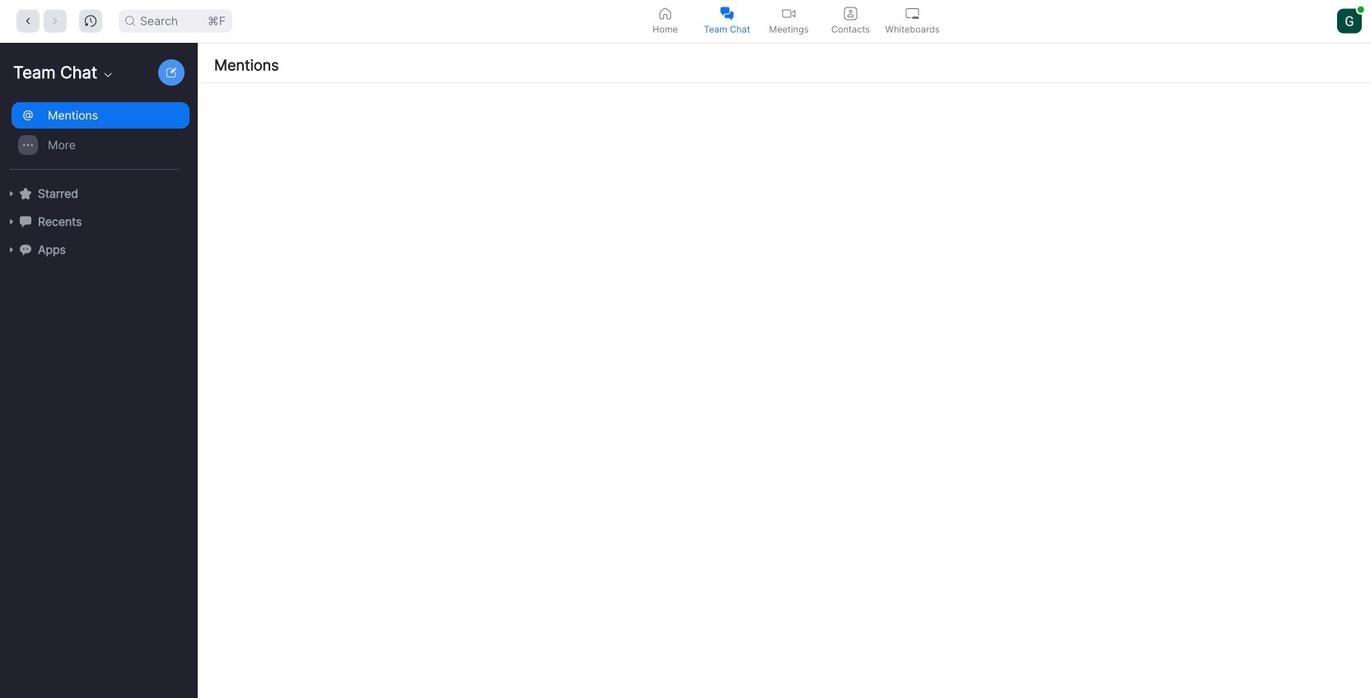 Task type: locate. For each thing, give the bounding box(es) containing it.
whiteboard small image
[[906, 7, 919, 20]]

tab list
[[635, 0, 944, 42]]

home small image
[[659, 7, 672, 20], [659, 7, 672, 20]]

group
[[0, 101, 190, 170]]

2 triangle right image from the top
[[7, 217, 16, 227]]

profile contact image
[[844, 7, 857, 20], [844, 7, 857, 20]]

chevron left small image
[[22, 15, 34, 27], [22, 15, 34, 27]]

0 vertical spatial triangle right image
[[7, 189, 16, 199]]

magnifier image
[[125, 16, 135, 26]]

video on image
[[782, 7, 796, 20], [782, 7, 796, 20]]

online image
[[1358, 6, 1365, 13]]

starred tree item
[[7, 180, 190, 208]]

chat image
[[20, 216, 31, 227], [20, 216, 31, 227]]

triangle right image for starred tree item
[[7, 189, 16, 199]]

recents tree item
[[7, 208, 190, 236]]

1 triangle right image from the top
[[7, 189, 16, 199]]

triangle right image inside recents tree item
[[7, 217, 16, 227]]

magnifier image
[[125, 16, 135, 26]]

triangle right image for recents tree item
[[7, 217, 16, 227]]

list
[[198, 83, 1370, 698]]

star image
[[20, 188, 31, 199], [20, 188, 31, 199]]

triangle right image
[[7, 189, 16, 199], [7, 217, 16, 227]]

triangle right image inside recents tree item
[[7, 217, 16, 227]]

team chat image
[[721, 7, 734, 20], [721, 7, 734, 20]]

history image
[[85, 15, 96, 27], [85, 15, 96, 27]]

tree
[[0, 99, 194, 280]]

triangle right image inside starred tree item
[[7, 189, 16, 199]]

chevron down small image
[[101, 68, 115, 82], [101, 68, 115, 82]]

1 vertical spatial triangle right image
[[7, 217, 16, 227]]

triangle right image
[[7, 189, 16, 199], [7, 217, 16, 227], [7, 245, 16, 255], [7, 245, 16, 255]]

chatbot image
[[20, 244, 31, 255], [20, 244, 31, 255]]

new image
[[166, 68, 176, 77]]



Task type: describe. For each thing, give the bounding box(es) containing it.
triangle right image for recents tree item
[[7, 217, 16, 227]]

apps tree item
[[7, 236, 190, 264]]

whiteboard small image
[[906, 7, 919, 20]]

online image
[[1358, 6, 1365, 13]]

new image
[[166, 68, 176, 77]]

triangle right image for starred tree item
[[7, 189, 16, 199]]

triangle right image for apps tree item
[[7, 245, 16, 255]]



Task type: vqa. For each thing, say whether or not it's contained in the screenshot.
the Add
no



